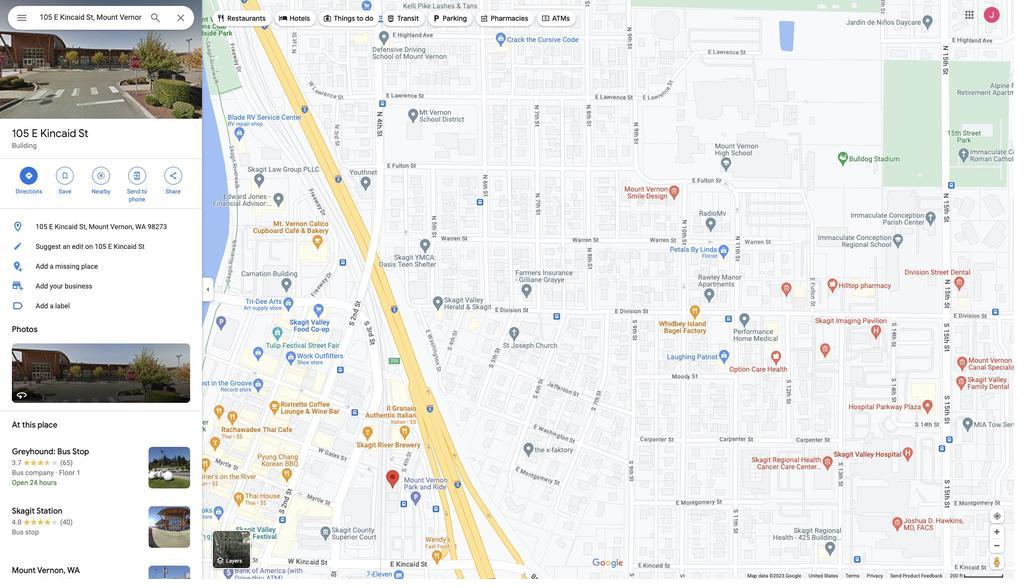 Task type: vqa. For each thing, say whether or not it's contained in the screenshot.
"bus"
yes



Task type: locate. For each thing, give the bounding box(es) containing it.
1 vertical spatial e
[[49, 223, 53, 231]]

wa left "98273"
[[135, 223, 146, 231]]

mount right st,
[[89, 223, 109, 231]]

wa
[[135, 223, 146, 231], [67, 566, 80, 576]]

send up phone
[[127, 188, 140, 195]]


[[542, 13, 551, 24]]

1 horizontal spatial wa
[[135, 223, 146, 231]]

 things to do
[[323, 13, 374, 24]]

1 horizontal spatial 105
[[36, 223, 47, 231]]

1 a from the top
[[50, 263, 54, 271]]

united states
[[809, 574, 839, 579]]

 restaurants
[[217, 13, 266, 24]]

to left do
[[357, 14, 364, 23]]

0 vertical spatial st
[[79, 127, 88, 141]]

this
[[22, 421, 36, 431]]

stop
[[72, 447, 89, 457]]

send left product
[[891, 574, 902, 579]]

e up building
[[32, 127, 38, 141]]

united
[[809, 574, 824, 579]]

2 horizontal spatial 105
[[95, 243, 106, 251]]

show street view coverage image
[[991, 555, 1005, 570]]

3 add from the top
[[36, 302, 48, 310]]

1 vertical spatial st
[[138, 243, 145, 251]]

0 horizontal spatial st
[[79, 127, 88, 141]]

bus down 4.0
[[12, 529, 24, 537]]

place right 'this'
[[38, 421, 57, 431]]

a for label
[[50, 302, 54, 310]]

2 vertical spatial add
[[36, 302, 48, 310]]

·
[[55, 469, 57, 477]]

0 vertical spatial to
[[357, 14, 364, 23]]

place down on on the left top of the page
[[81, 263, 98, 271]]

1 vertical spatial add
[[36, 282, 48, 290]]


[[480, 13, 489, 24]]

2 vertical spatial bus
[[12, 529, 24, 537]]

st
[[79, 127, 88, 141], [138, 243, 145, 251]]

3.7 stars 65 reviews image
[[12, 458, 73, 468]]

200
[[951, 574, 959, 579]]

none field inside 105 e kincaid st, mount vernon, wa 98273 field
[[40, 11, 142, 23]]

add left label
[[36, 302, 48, 310]]

send to phone
[[127, 188, 147, 203]]

send for send product feedback
[[891, 574, 902, 579]]

0 vertical spatial add
[[36, 263, 48, 271]]

business
[[65, 282, 92, 290]]

e for st
[[32, 127, 38, 141]]

2 add from the top
[[36, 282, 48, 290]]

105 for st
[[12, 127, 29, 141]]

1 horizontal spatial vernon,
[[110, 223, 134, 231]]

1 horizontal spatial send
[[891, 574, 902, 579]]

0 vertical spatial vernon,
[[110, 223, 134, 231]]

105 E Kincaid St, Mount Vernon, WA 98273 field
[[8, 6, 194, 30]]

a left missing
[[50, 263, 54, 271]]

place
[[81, 263, 98, 271], [38, 421, 57, 431]]

2 vertical spatial kincaid
[[114, 243, 137, 251]]

1 add from the top
[[36, 263, 48, 271]]

e inside 105 e kincaid st building
[[32, 127, 38, 141]]

1 vertical spatial send
[[891, 574, 902, 579]]

1 vertical spatial wa
[[67, 566, 80, 576]]

2 vertical spatial 105
[[95, 243, 106, 251]]

send inside button
[[891, 574, 902, 579]]

105 up suggest
[[36, 223, 47, 231]]

mount up 4.0 stars 27 reviews image
[[12, 566, 36, 576]]

layers
[[226, 559, 242, 565]]

0 horizontal spatial wa
[[67, 566, 80, 576]]

at this place
[[12, 421, 57, 431]]

105 inside 105 e kincaid st building
[[12, 127, 29, 141]]

kincaid up 
[[40, 127, 76, 141]]

 button
[[8, 6, 36, 32]]

a
[[50, 263, 54, 271], [50, 302, 54, 310]]

105 e kincaid st main content
[[0, 0, 202, 580]]

0 horizontal spatial to
[[142, 188, 147, 195]]

1 horizontal spatial st
[[138, 243, 145, 251]]

0 vertical spatial kincaid
[[40, 127, 76, 141]]

105 e kincaid st, mount vernon, wa 98273 button
[[0, 217, 202, 237]]

bus down 3.7 on the left
[[12, 469, 24, 477]]

footer containing map data ©2023 google
[[748, 573, 951, 580]]

1 horizontal spatial to
[[357, 14, 364, 23]]

privacy button
[[868, 573, 884, 580]]

1 vertical spatial 105
[[36, 223, 47, 231]]

1 vertical spatial to
[[142, 188, 147, 195]]

pharmacies
[[491, 14, 529, 23]]

2 a from the top
[[50, 302, 54, 310]]

0 vertical spatial wa
[[135, 223, 146, 231]]

suggest an edit on 105 e kincaid st button
[[0, 237, 202, 257]]

footer
[[748, 573, 951, 580]]

2 vertical spatial e
[[108, 243, 112, 251]]

send product feedback button
[[891, 573, 943, 580]]

105 inside 105 e kincaid st, mount vernon, wa 98273 button
[[36, 223, 47, 231]]

105 inside suggest an edit on 105 e kincaid st button
[[95, 243, 106, 251]]

add
[[36, 263, 48, 271], [36, 282, 48, 290], [36, 302, 48, 310]]

None field
[[40, 11, 142, 23]]

0 vertical spatial e
[[32, 127, 38, 141]]

vernon, up suggest an edit on 105 e kincaid st button
[[110, 223, 134, 231]]

0 horizontal spatial mount
[[12, 566, 36, 576]]

0 horizontal spatial send
[[127, 188, 140, 195]]

add left the 'your'
[[36, 282, 48, 290]]

1 horizontal spatial mount
[[89, 223, 109, 231]]

edit
[[72, 243, 83, 251]]

bus company · floor 1 open 24 hours
[[12, 469, 80, 487]]

vernon, up 4.0 stars 27 reviews image
[[37, 566, 66, 576]]

kincaid for st,
[[55, 223, 78, 231]]

2 horizontal spatial e
[[108, 243, 112, 251]]

105 right on on the left top of the page
[[95, 243, 106, 251]]

wa inside button
[[135, 223, 146, 231]]

add your business
[[36, 282, 92, 290]]

send product feedback
[[891, 574, 943, 579]]

1 vertical spatial kincaid
[[55, 223, 78, 231]]

e inside button
[[108, 243, 112, 251]]

1 vertical spatial place
[[38, 421, 57, 431]]

e up suggest
[[49, 223, 53, 231]]

vernon, inside button
[[110, 223, 134, 231]]

bus
[[57, 447, 71, 457], [12, 469, 24, 477], [12, 529, 24, 537]]

add down suggest
[[36, 263, 48, 271]]

to up phone
[[142, 188, 147, 195]]

4.0 stars 40 reviews image
[[12, 518, 73, 528]]

0 vertical spatial 105
[[12, 127, 29, 141]]

kincaid inside 105 e kincaid st building
[[40, 127, 76, 141]]

e right on on the left top of the page
[[108, 243, 112, 251]]

wa up 4.0 stars 27 reviews image
[[67, 566, 80, 576]]

0 horizontal spatial 105
[[12, 127, 29, 141]]

1 vertical spatial a
[[50, 302, 54, 310]]

 pharmacies
[[480, 13, 529, 24]]

restaurants
[[227, 14, 266, 23]]

bus inside the bus company · floor 1 open 24 hours
[[12, 469, 24, 477]]

105 up building
[[12, 127, 29, 141]]

google maps element
[[0, 0, 1015, 580]]

share
[[166, 188, 181, 195]]

kincaid for st
[[40, 127, 76, 141]]

0 horizontal spatial place
[[38, 421, 57, 431]]

bus up (65)
[[57, 447, 71, 457]]

0 vertical spatial mount
[[89, 223, 109, 231]]

0 vertical spatial a
[[50, 263, 54, 271]]

kincaid left st,
[[55, 223, 78, 231]]

actions for 105 e kincaid st region
[[0, 159, 202, 209]]

send inside send to phone
[[127, 188, 140, 195]]

kincaid
[[40, 127, 76, 141], [55, 223, 78, 231], [114, 243, 137, 251]]

e
[[32, 127, 38, 141], [49, 223, 53, 231], [108, 243, 112, 251]]

things
[[334, 14, 355, 23]]

kincaid down 105 e kincaid st, mount vernon, wa 98273
[[114, 243, 137, 251]]

1 horizontal spatial place
[[81, 263, 98, 271]]

e inside button
[[49, 223, 53, 231]]

105
[[12, 127, 29, 141], [36, 223, 47, 231], [95, 243, 106, 251]]

a left label
[[50, 302, 54, 310]]

0 horizontal spatial vernon,
[[37, 566, 66, 576]]

0 vertical spatial place
[[81, 263, 98, 271]]


[[16, 11, 28, 25]]


[[432, 13, 441, 24]]

mount inside button
[[89, 223, 109, 231]]

place inside button
[[81, 263, 98, 271]]

 transit
[[387, 13, 419, 24]]

1
[[77, 469, 80, 477]]

(40)
[[60, 519, 73, 527]]

1 vertical spatial bus
[[12, 469, 24, 477]]


[[169, 170, 178, 181]]

0 horizontal spatial e
[[32, 127, 38, 141]]

0 vertical spatial send
[[127, 188, 140, 195]]

kincaid inside button
[[55, 223, 78, 231]]

mount
[[89, 223, 109, 231], [12, 566, 36, 576]]

1 vertical spatial vernon,
[[37, 566, 66, 576]]

feedback
[[922, 574, 943, 579]]

1 horizontal spatial e
[[49, 223, 53, 231]]



Task type: describe. For each thing, give the bounding box(es) containing it.
terms button
[[846, 573, 860, 580]]


[[387, 13, 396, 24]]

add for add your business
[[36, 282, 48, 290]]

ft
[[960, 574, 964, 579]]

st inside button
[[138, 243, 145, 251]]

 atms
[[542, 13, 570, 24]]

st,
[[79, 223, 87, 231]]

 parking
[[432, 13, 467, 24]]

skagit
[[12, 507, 35, 517]]

transit
[[398, 14, 419, 23]]

1 vertical spatial mount
[[12, 566, 36, 576]]

an
[[63, 243, 70, 251]]

to inside send to phone
[[142, 188, 147, 195]]

floor
[[59, 469, 75, 477]]

nearby
[[92, 188, 110, 195]]

a for missing
[[50, 263, 54, 271]]

station
[[36, 507, 62, 517]]

add for add a label
[[36, 302, 48, 310]]


[[61, 170, 69, 181]]

4.0
[[12, 519, 22, 527]]

4.0 stars 27 reviews image
[[12, 577, 73, 580]]

bus stop
[[12, 529, 39, 537]]

skagit station
[[12, 507, 62, 517]]

do
[[365, 14, 374, 23]]

send for send to phone
[[127, 188, 140, 195]]


[[279, 13, 288, 24]]

save
[[59, 188, 71, 195]]

(65)
[[60, 459, 73, 467]]


[[97, 170, 106, 181]]

200 ft
[[951, 574, 964, 579]]

map data ©2023 google
[[748, 574, 802, 579]]

hotels
[[290, 14, 310, 23]]

google
[[786, 574, 802, 579]]

united states button
[[809, 573, 839, 580]]

 hotels
[[279, 13, 310, 24]]

©2023
[[770, 574, 785, 579]]

suggest an edit on 105 e kincaid st
[[36, 243, 145, 251]]

photos
[[12, 325, 38, 335]]

bus for stop
[[12, 529, 24, 537]]

company
[[25, 469, 54, 477]]

add a label button
[[0, 296, 202, 316]]

0 vertical spatial bus
[[57, 447, 71, 457]]

atms
[[552, 14, 570, 23]]

on
[[85, 243, 93, 251]]

add a missing place button
[[0, 257, 202, 277]]

add your business link
[[0, 277, 202, 296]]

add a label
[[36, 302, 70, 310]]

add for add a missing place
[[36, 263, 48, 271]]

3.7
[[12, 459, 22, 467]]

product
[[903, 574, 921, 579]]

105 e kincaid st building
[[12, 127, 88, 150]]

states
[[825, 574, 839, 579]]

building
[[12, 142, 37, 150]]

greyhound:
[[12, 447, 55, 457]]


[[133, 170, 142, 181]]

your
[[50, 282, 63, 290]]

data
[[759, 574, 769, 579]]

hours
[[39, 479, 57, 487]]


[[24, 170, 33, 181]]

parking
[[443, 14, 467, 23]]

stop
[[25, 529, 39, 537]]

map
[[748, 574, 758, 579]]

e for st,
[[49, 223, 53, 231]]

bus for company
[[12, 469, 24, 477]]

mount vernon, wa link
[[0, 558, 202, 580]]

terms
[[846, 574, 860, 579]]


[[217, 13, 225, 24]]

98273
[[148, 223, 167, 231]]

directions
[[16, 188, 42, 195]]

show your location image
[[994, 512, 1002, 521]]

label
[[55, 302, 70, 310]]

at
[[12, 421, 20, 431]]

greyhound: bus stop
[[12, 447, 89, 457]]

200 ft button
[[951, 574, 1004, 579]]

privacy
[[868, 574, 884, 579]]

collapse side panel image
[[203, 284, 214, 295]]

105 e kincaid st, mount vernon, wa 98273
[[36, 223, 167, 231]]

zoom in image
[[994, 529, 1001, 536]]

mount vernon, wa
[[12, 566, 80, 576]]

zoom out image
[[994, 543, 1001, 550]]

add a missing place
[[36, 263, 98, 271]]

phone
[[129, 196, 145, 203]]

24
[[30, 479, 38, 487]]

105 for st,
[[36, 223, 47, 231]]

st inside 105 e kincaid st building
[[79, 127, 88, 141]]

kincaid inside button
[[114, 243, 137, 251]]


[[323, 13, 332, 24]]

missing
[[55, 263, 80, 271]]

to inside the  things to do
[[357, 14, 364, 23]]

suggest
[[36, 243, 61, 251]]

open
[[12, 479, 28, 487]]

 search field
[[8, 6, 194, 32]]

footer inside "google maps" element
[[748, 573, 951, 580]]

google account: james peterson  
(james.peterson1902@gmail.com) image
[[985, 7, 1000, 23]]



